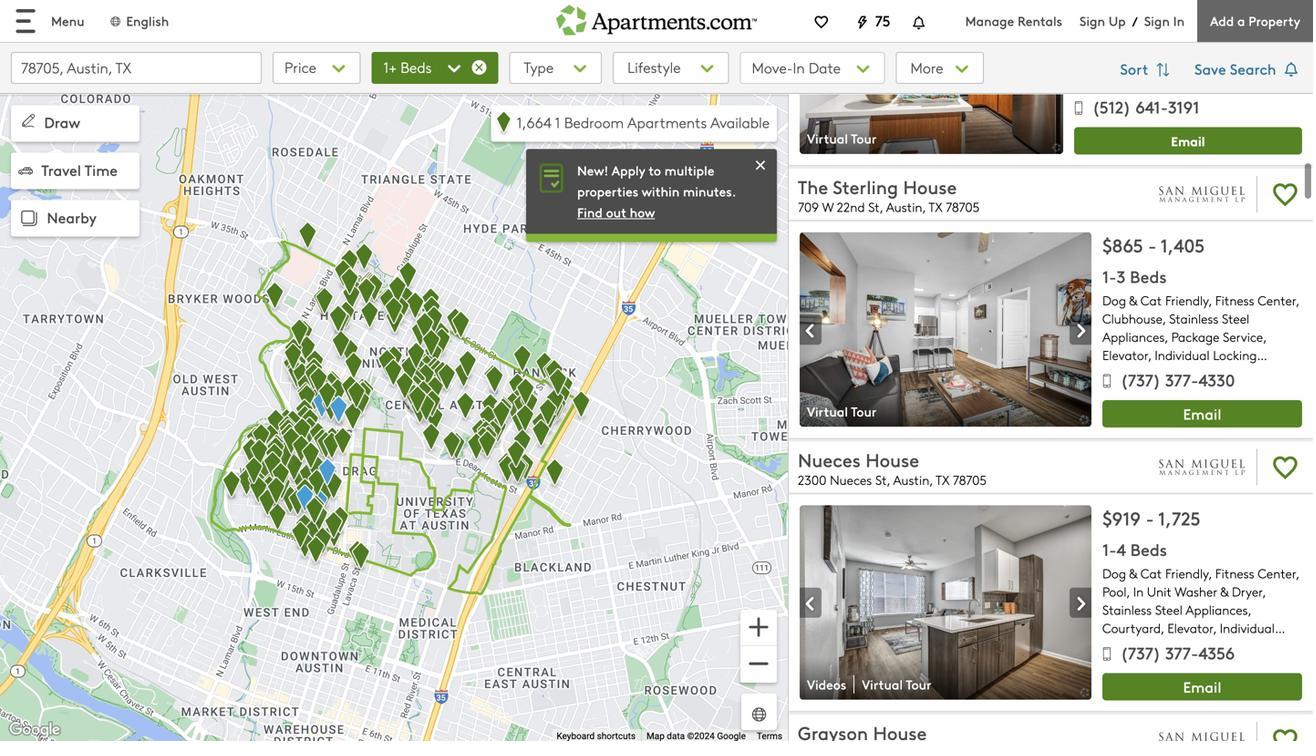 Task type: locate. For each thing, give the bounding box(es) containing it.
1 horizontal spatial in
[[1134, 584, 1144, 601]]

beds inside $919 - 1,725 1-4 beds
[[1131, 538, 1168, 561]]

- inside "$865 - 1,405 1-3 beds"
[[1149, 233, 1157, 258]]

3 san miguel management image from the top
[[1159, 719, 1246, 742]]

cat inside dog & cat friendly fitness center pool in unit washer & dryer stainless steel appliances courtyard elevator
[[1141, 565, 1163, 583]]

0 vertical spatial virtual tour link
[[800, 129, 888, 148]]

friendly inside dog & cat friendly fitness center pool in unit washer & dryer stainless steel appliances courtyard elevator
[[1166, 565, 1209, 583]]

san miguel management image
[[1159, 172, 1246, 216], [1159, 446, 1246, 489], [1159, 719, 1246, 742]]

virtual tour link
[[800, 129, 888, 148], [800, 403, 888, 421], [855, 676, 943, 694]]

1 vertical spatial 377-
[[1166, 642, 1199, 665]]

& left dryer in the bottom right of the page
[[1221, 584, 1229, 601]]

& for pool
[[1130, 565, 1138, 583]]

beds inside "$865 - 1,405 1-3 beds"
[[1131, 265, 1168, 288]]

nueces
[[798, 447, 861, 472], [830, 472, 873, 489]]

1- down $919
[[1103, 538, 1117, 561]]

steel
[[1223, 310, 1250, 328], [1156, 602, 1183, 619]]

(737) for $919
[[1121, 642, 1162, 665]]

margin image
[[18, 111, 38, 131]]

1
[[555, 112, 561, 132]]

1- inside $919 - 1,725 1-4 beds
[[1103, 538, 1117, 561]]

email button
[[1075, 127, 1303, 155], [1103, 401, 1303, 428], [1103, 674, 1303, 701]]

1 (737) from the top
[[1121, 368, 1162, 391]]

0 horizontal spatial stainless
[[1103, 602, 1152, 619]]

out
[[606, 204, 627, 221]]

dog inside dog & cat friendly fitness center pool in unit washer & dryer stainless steel appliances courtyard elevator
[[1103, 565, 1127, 583]]

0 vertical spatial center
[[1259, 292, 1297, 309]]

1- inside "$865 - 1,405 1-3 beds"
[[1103, 265, 1117, 288]]

0 vertical spatial steel
[[1223, 310, 1250, 328]]

2 vertical spatial email button
[[1103, 674, 1303, 701]]

english link
[[108, 12, 169, 30]]

1 vertical spatial margin image
[[16, 206, 42, 232]]

1 vertical spatial dog
[[1103, 565, 1127, 583]]

1 vertical spatial stainless
[[1103, 602, 1152, 619]]

properties
[[578, 182, 639, 200]]

price button
[[273, 52, 361, 84]]

price
[[285, 57, 317, 77]]

$919 - 1,725 1-4 beds
[[1103, 506, 1201, 561]]

377- for 1,405
[[1166, 368, 1199, 391]]

1,664 1 bedroom apartments available
[[517, 112, 770, 132]]

margin image left nearby
[[16, 206, 42, 232]]

1 vertical spatial cat
[[1141, 565, 1163, 583]]

virtual tour link up the sterling
[[800, 129, 888, 148]]

stainless up "courtyard"
[[1103, 602, 1152, 619]]

0 vertical spatial -
[[1149, 233, 1157, 258]]

cat
[[1141, 292, 1163, 309], [1141, 565, 1163, 583]]

margin image for travel time
[[18, 163, 33, 178]]

-
[[1149, 233, 1157, 258], [1147, 506, 1155, 531]]

377- for 1,725
[[1166, 642, 1199, 665]]

1 vertical spatial friendly
[[1166, 565, 1209, 583]]

- right $919
[[1147, 506, 1155, 531]]

2 vertical spatial san miguel management image
[[1159, 719, 1246, 742]]

cat up clubhouse
[[1141, 292, 1163, 309]]

2 san miguel management image from the top
[[1159, 446, 1246, 489]]

1+ beds button
[[372, 52, 499, 84]]

3
[[1117, 265, 1126, 288]]

0 vertical spatial 1-
[[1103, 265, 1117, 288]]

email button for 1,405
[[1103, 401, 1303, 428]]

1 vertical spatial st,
[[876, 472, 891, 489]]

virtual tour link up nueces house 2300 nueces st, austin, tx 78705 at the bottom
[[800, 403, 888, 421]]

friendly inside dog & cat friendly fitness center clubhouse
[[1166, 292, 1209, 309]]

dog inside dog & cat friendly fitness center clubhouse
[[1103, 292, 1127, 309]]

friendly up the washer
[[1166, 565, 1209, 583]]

0 vertical spatial elevator
[[1103, 347, 1149, 364]]

377- down package service elevator
[[1166, 368, 1199, 391]]

1 vertical spatial elevator
[[1168, 620, 1214, 637]]

dog
[[1103, 292, 1127, 309], [1103, 565, 1127, 583]]

1 vertical spatial -
[[1147, 506, 1155, 531]]

cat up unit
[[1141, 565, 1163, 583]]

virtual tour up 2300 at the bottom right of page
[[808, 403, 877, 420]]

& up clubhouse
[[1130, 292, 1138, 309]]

training image
[[752, 156, 770, 175]]

virtual tour right videos link
[[862, 676, 932, 694]]

bedrooms down dog & cat friendly fitness center pool in unit washer & dryer stainless steel appliances courtyard elevator
[[1150, 638, 1208, 656]]

1 horizontal spatial sign
[[1145, 12, 1171, 30]]

(737) for $865
[[1121, 368, 1162, 391]]

2 377- from the top
[[1166, 642, 1199, 665]]

0 vertical spatial 78705
[[946, 198, 980, 216]]

1,405
[[1161, 233, 1206, 258]]

locking down service
[[1214, 347, 1258, 364]]

individual down dryer in the bottom right of the page
[[1221, 620, 1276, 637]]

find
[[578, 204, 603, 221]]

1 vertical spatial steel
[[1156, 602, 1183, 619]]

1 vertical spatial (737)
[[1121, 642, 1162, 665]]

placard image image
[[800, 316, 822, 346], [1070, 316, 1092, 346], [800, 589, 822, 619], [1070, 589, 1092, 619]]

$865
[[1103, 233, 1144, 258]]

&
[[1130, 292, 1138, 309], [1130, 565, 1138, 583], [1221, 584, 1229, 601]]

2 sign from the left
[[1145, 12, 1171, 30]]

1- for $865
[[1103, 265, 1117, 288]]

/
[[1133, 12, 1139, 30]]

1 vertical spatial house
[[866, 447, 920, 472]]

austin,
[[887, 198, 926, 216], [894, 472, 933, 489]]

elevator up '(737) 377-4356'
[[1168, 620, 1214, 637]]

1 horizontal spatial appliances
[[1186, 602, 1249, 619]]

friendly up stainless steel appliances
[[1166, 292, 1209, 309]]

apartments.com logo image
[[557, 0, 757, 35]]

2 fitness from the top
[[1216, 565, 1255, 583]]

elevator down clubhouse
[[1103, 347, 1149, 364]]

1 cat from the top
[[1141, 292, 1163, 309]]

package
[[1172, 329, 1220, 346]]

st, right 22nd
[[869, 198, 884, 216]]

elevator inside package service elevator
[[1103, 347, 1149, 364]]

st, inside nueces house 2300 nueces st, austin, tx 78705
[[876, 472, 891, 489]]

dog for dog & cat friendly fitness center clubhouse
[[1103, 292, 1127, 309]]

virtual tour link right videos
[[855, 676, 943, 694]]

property
[[1249, 12, 1301, 30]]

house
[[904, 174, 958, 199], [866, 447, 920, 472]]

draw
[[44, 112, 80, 132]]

1 vertical spatial appliances
[[1186, 602, 1249, 619]]

fitness inside dog & cat friendly fitness center clubhouse
[[1216, 292, 1255, 309]]

2 vertical spatial in
[[1134, 584, 1144, 601]]

center up dryer in the bottom right of the page
[[1259, 565, 1297, 583]]

1 horizontal spatial individual
[[1221, 620, 1276, 637]]

0 vertical spatial margin image
[[18, 163, 33, 178]]

email down 3191
[[1172, 132, 1206, 150]]

center up service
[[1259, 292, 1297, 309]]

email button down 3191
[[1075, 127, 1303, 155]]

individual locking bedrooms down package
[[1103, 347, 1258, 382]]

in left add
[[1174, 12, 1185, 30]]

individual
[[1156, 347, 1210, 364], [1221, 620, 1276, 637]]

1+
[[384, 57, 397, 77]]

time
[[85, 159, 118, 180]]

fitness
[[1216, 292, 1255, 309], [1216, 565, 1255, 583]]

in inside dog & cat friendly fitness center pool in unit washer & dryer stainless steel appliances courtyard elevator
[[1134, 584, 1144, 601]]

st,
[[869, 198, 884, 216], [876, 472, 891, 489]]

2 vertical spatial &
[[1221, 584, 1229, 601]]

individual down package
[[1156, 347, 1210, 364]]

san miguel management image for $865 - 1,405
[[1159, 172, 1246, 216]]

bedroom
[[565, 112, 624, 132]]

dog up pool
[[1103, 565, 1127, 583]]

2 vertical spatial beds
[[1131, 538, 1168, 561]]

0 horizontal spatial steel
[[1156, 602, 1183, 619]]

appliances inside dog & cat friendly fitness center pool in unit washer & dryer stainless steel appliances courtyard elevator
[[1186, 602, 1249, 619]]

stainless up package
[[1170, 310, 1219, 328]]

fitness up dryer in the bottom right of the page
[[1216, 565, 1255, 583]]

1 san miguel management image from the top
[[1159, 172, 1246, 216]]

1 friendly from the top
[[1166, 292, 1209, 309]]

1 vertical spatial 1-
[[1103, 538, 1117, 561]]

- inside $919 - 1,725 1-4 beds
[[1147, 506, 1155, 531]]

san miguel management image up 1,725 on the right of the page
[[1159, 446, 1246, 489]]

stainless inside stainless steel appliances
[[1170, 310, 1219, 328]]

1 vertical spatial beds
[[1131, 265, 1168, 288]]

(737)
[[1121, 368, 1162, 391], [1121, 642, 1162, 665]]

& for clubhouse
[[1130, 292, 1138, 309]]

2 vertical spatial virtual
[[862, 676, 903, 694]]

1 horizontal spatial stainless
[[1170, 310, 1219, 328]]

1 vertical spatial virtual
[[808, 403, 849, 420]]

email down 4356
[[1184, 677, 1222, 698]]

1 vertical spatial email
[[1184, 404, 1222, 424]]

fitness inside dog & cat friendly fitness center pool in unit washer & dryer stainless steel appliances courtyard elevator
[[1216, 565, 1255, 583]]

minutes.
[[683, 182, 737, 200]]

0 vertical spatial stainless
[[1170, 310, 1219, 328]]

apply
[[612, 161, 646, 179]]

2 friendly from the top
[[1166, 565, 1209, 583]]

0 vertical spatial in
[[1174, 12, 1185, 30]]

0 vertical spatial beds
[[401, 57, 432, 77]]

package service elevator
[[1103, 329, 1264, 364]]

beds right the 3
[[1131, 265, 1168, 288]]

1 377- from the top
[[1166, 368, 1199, 391]]

appliances down clubhouse
[[1103, 329, 1165, 346]]

email down 4330
[[1184, 404, 1222, 424]]

in inside manage rentals sign up / sign in
[[1174, 12, 1185, 30]]

email
[[1172, 132, 1206, 150], [1184, 404, 1222, 424], [1184, 677, 1222, 698]]

center inside dog & cat friendly fitness center pool in unit washer & dryer stainless steel appliances courtyard elevator
[[1259, 565, 1297, 583]]

beds for nueces house
[[1131, 538, 1168, 561]]

- right "$865"
[[1149, 233, 1157, 258]]

dog down the 3
[[1103, 292, 1127, 309]]

1- down "$865"
[[1103, 265, 1117, 288]]

0 vertical spatial fitness
[[1216, 292, 1255, 309]]

interior photo - rio west image
[[800, 0, 1064, 154]]

margin image left travel
[[18, 163, 33, 178]]

2 vertical spatial tour
[[906, 676, 932, 694]]

house right the sterling
[[904, 174, 958, 199]]

2 (737) from the top
[[1121, 642, 1162, 665]]

in left unit
[[1134, 584, 1144, 601]]

1 vertical spatial san miguel management image
[[1159, 446, 1246, 489]]

clubhouse
[[1103, 310, 1163, 328]]

tour
[[852, 129, 877, 147], [852, 403, 877, 420], [906, 676, 932, 694]]

more button
[[897, 52, 984, 84]]

0 vertical spatial house
[[904, 174, 958, 199]]

virtual up 2300 at the bottom right of page
[[808, 403, 849, 420]]

(737) down package service elevator
[[1121, 368, 1162, 391]]

2 horizontal spatial in
[[1174, 12, 1185, 30]]

house right 2300 at the bottom right of page
[[866, 447, 920, 472]]

1 fitness from the top
[[1216, 292, 1255, 309]]

0 vertical spatial bedrooms
[[1103, 365, 1161, 382]]

service
[[1224, 329, 1264, 346]]

san miguel management image up 1,405
[[1159, 172, 1246, 216]]

virtual tour
[[808, 129, 877, 147], [808, 403, 877, 420], [862, 676, 932, 694]]

1 vertical spatial austin,
[[894, 472, 933, 489]]

0 vertical spatial individual locking bedrooms
[[1103, 347, 1258, 382]]

st, inside the sterling house 709 w 22nd st, austin, tx 78705
[[869, 198, 884, 216]]

1 vertical spatial fitness
[[1216, 565, 1255, 583]]

1 vertical spatial &
[[1130, 565, 1138, 583]]

1,664
[[517, 112, 552, 132]]

0 vertical spatial virtual tour
[[808, 129, 877, 147]]

email for 1,405
[[1184, 404, 1222, 424]]

virtual up the
[[808, 129, 849, 147]]

beds right '4'
[[1131, 538, 1168, 561]]

& down $919 - 1,725 1-4 beds at bottom right
[[1130, 565, 1138, 583]]

0 vertical spatial st,
[[869, 198, 884, 216]]

4330
[[1199, 368, 1236, 391]]

377- down dog & cat friendly fitness center pool in unit washer & dryer stainless steel appliances courtyard elevator
[[1166, 642, 1199, 665]]

0 horizontal spatial appliances
[[1103, 329, 1165, 346]]

2 cat from the top
[[1141, 565, 1163, 583]]

0 vertical spatial (737)
[[1121, 368, 1162, 391]]

elevator
[[1103, 347, 1149, 364], [1168, 620, 1214, 637]]

1 vertical spatial bedrooms
[[1150, 638, 1208, 656]]

0 horizontal spatial sign
[[1080, 12, 1106, 30]]

apartments
[[628, 112, 707, 132]]

friendly
[[1166, 292, 1209, 309], [1166, 565, 1209, 583]]

(737) down "courtyard"
[[1121, 642, 1162, 665]]

individual locking bedrooms down the washer
[[1103, 620, 1276, 656]]

center for dog & cat friendly fitness center pool in unit washer & dryer stainless steel appliances courtyard elevator
[[1259, 565, 1297, 583]]

beds right 1+ at the top of the page
[[401, 57, 432, 77]]

email button down 4330
[[1103, 401, 1303, 428]]

margin image inside travel time button
[[18, 163, 33, 178]]

appliances
[[1103, 329, 1165, 346], [1186, 602, 1249, 619]]

2 center from the top
[[1259, 565, 1297, 583]]

0 vertical spatial austin,
[[887, 198, 926, 216]]

1 vertical spatial in
[[793, 57, 805, 78]]

78705 inside the sterling house 709 w 22nd st, austin, tx 78705
[[946, 198, 980, 216]]

individual locking bedrooms
[[1103, 347, 1258, 382], [1103, 620, 1276, 656]]

0 vertical spatial individual
[[1156, 347, 1210, 364]]

locking down "courtyard"
[[1103, 638, 1147, 656]]

virtual
[[808, 129, 849, 147], [808, 403, 849, 420], [862, 676, 903, 694]]

0 horizontal spatial individual
[[1156, 347, 1210, 364]]

satellite view image
[[749, 705, 770, 726]]

stainless inside dog & cat friendly fitness center pool in unit washer & dryer stainless steel appliances courtyard elevator
[[1103, 602, 1152, 619]]

email button down 4356
[[1103, 674, 1303, 701]]

2300
[[798, 472, 827, 489]]

78705 inside nueces house 2300 nueces st, austin, tx 78705
[[953, 472, 987, 489]]

virtual right videos link
[[862, 676, 903, 694]]

1 vertical spatial email button
[[1103, 401, 1303, 428]]

0 vertical spatial 377-
[[1166, 368, 1199, 391]]

2 vertical spatial virtual tour
[[862, 676, 932, 694]]

0 vertical spatial san miguel management image
[[1159, 172, 1246, 216]]

1 vertical spatial 78705
[[953, 472, 987, 489]]

in left date
[[793, 57, 805, 78]]

type button
[[510, 52, 602, 84]]

fitness up service
[[1216, 292, 1255, 309]]

0 vertical spatial &
[[1130, 292, 1138, 309]]

1 center from the top
[[1259, 292, 1297, 309]]

0 vertical spatial cat
[[1141, 292, 1163, 309]]

st, right 2300 at the bottom right of page
[[876, 472, 891, 489]]

steel down unit
[[1156, 602, 1183, 619]]

stainless
[[1170, 310, 1219, 328], [1103, 602, 1152, 619]]

1 horizontal spatial elevator
[[1168, 620, 1214, 637]]

steel up service
[[1223, 310, 1250, 328]]

2 dog from the top
[[1103, 565, 1127, 583]]

0 vertical spatial friendly
[[1166, 292, 1209, 309]]

building photo - the sterling house image
[[800, 233, 1092, 427]]

1 horizontal spatial steel
[[1223, 310, 1250, 328]]

1 vertical spatial individual locking bedrooms
[[1103, 620, 1276, 656]]

virtual tour up the sterling
[[808, 129, 877, 147]]

0 vertical spatial locking
[[1214, 347, 1258, 364]]

margin image for nearby
[[16, 206, 42, 232]]

margin image inside nearby link
[[16, 206, 42, 232]]

641-
[[1136, 95, 1169, 118]]

bedrooms down clubhouse
[[1103, 365, 1161, 382]]

margin image
[[18, 163, 33, 178], [16, 206, 42, 232]]

cat inside dog & cat friendly fitness center clubhouse
[[1141, 292, 1163, 309]]

1 vertical spatial tour
[[852, 403, 877, 420]]

sign left 'up'
[[1080, 12, 1106, 30]]

& inside dog & cat friendly fitness center clubhouse
[[1130, 292, 1138, 309]]

san miguel management image down 4356
[[1159, 719, 1246, 742]]

courtyard
[[1103, 620, 1162, 637]]

1 vertical spatial locking
[[1103, 638, 1147, 656]]

1 1- from the top
[[1103, 265, 1117, 288]]

- for 1,405
[[1149, 233, 1157, 258]]

1 dog from the top
[[1103, 292, 1127, 309]]

0 horizontal spatial locking
[[1103, 638, 1147, 656]]

sign in link
[[1145, 12, 1185, 30]]

manage
[[966, 12, 1015, 30]]

0 vertical spatial dog
[[1103, 292, 1127, 309]]

appliances down the washer
[[1186, 602, 1249, 619]]

1 vertical spatial tx
[[936, 472, 950, 489]]

2 vertical spatial email
[[1184, 677, 1222, 698]]

center inside dog & cat friendly fitness center clubhouse
[[1259, 292, 1297, 309]]

0 horizontal spatial in
[[793, 57, 805, 78]]

2 1- from the top
[[1103, 538, 1117, 561]]

add a property link
[[1198, 0, 1314, 42]]

sign right /
[[1145, 12, 1171, 30]]

1 vertical spatial center
[[1259, 565, 1297, 583]]

to
[[649, 161, 662, 179]]

new!
[[578, 161, 609, 179]]

0 horizontal spatial elevator
[[1103, 347, 1149, 364]]

0 vertical spatial tx
[[929, 198, 943, 216]]

menu
[[51, 12, 84, 30]]

0 vertical spatial appliances
[[1103, 329, 1165, 346]]



Task type: describe. For each thing, give the bounding box(es) containing it.
move-
[[752, 57, 793, 78]]

in inside button
[[793, 57, 805, 78]]

washer
[[1175, 584, 1218, 601]]

travel
[[41, 159, 81, 180]]

sort
[[1121, 58, 1153, 79]]

english
[[126, 12, 169, 30]]

1 individual locking bedrooms from the top
[[1103, 347, 1258, 382]]

house inside nueces house 2300 nueces st, austin, tx 78705
[[866, 447, 920, 472]]

nearby link
[[11, 200, 140, 237]]

1 vertical spatial individual
[[1221, 620, 1276, 637]]

2 vertical spatial virtual tour link
[[855, 676, 943, 694]]

type
[[524, 57, 554, 77]]

travel time button
[[11, 153, 140, 189]]

save search
[[1195, 58, 1281, 79]]

friendly for clubhouse
[[1166, 292, 1209, 309]]

up
[[1109, 12, 1127, 30]]

unit
[[1148, 584, 1172, 601]]

steel inside stainless steel appliances
[[1223, 310, 1250, 328]]

within
[[642, 182, 680, 200]]

save search button
[[1195, 52, 1303, 89]]

menu button
[[0, 0, 99, 42]]

nearby
[[47, 207, 97, 228]]

available
[[711, 112, 770, 132]]

4356
[[1199, 642, 1236, 665]]

lifestyle
[[628, 57, 681, 77]]

nueces house 2300 nueces st, austin, tx 78705
[[798, 447, 987, 489]]

dog & cat friendly fitness center pool in unit washer & dryer stainless steel appliances courtyard elevator
[[1103, 565, 1297, 637]]

- for 1,725
[[1147, 506, 1155, 531]]

(737) 377-4330 link
[[1103, 368, 1236, 397]]

move-in date
[[752, 57, 841, 78]]

1 vertical spatial virtual tour
[[808, 403, 877, 420]]

pool
[[1103, 584, 1127, 601]]

sign up link
[[1080, 12, 1127, 30]]

email button for 1,725
[[1103, 674, 1303, 701]]

move-in date button
[[740, 52, 886, 84]]

email for 1,725
[[1184, 677, 1222, 698]]

dog for dog & cat friendly fitness center pool in unit washer & dryer stainless steel appliances courtyard elevator
[[1103, 565, 1127, 583]]

friendly for pool
[[1166, 565, 1209, 583]]

709
[[798, 198, 819, 216]]

building photo - nueces house image
[[800, 506, 1092, 701]]

travel time
[[41, 159, 118, 180]]

the sterling house 709 w 22nd st, austin, tx 78705
[[798, 174, 980, 216]]

1 vertical spatial virtual tour link
[[800, 403, 888, 421]]

manage rentals link
[[966, 12, 1080, 30]]

draw button
[[11, 105, 140, 142]]

more
[[911, 57, 948, 78]]

cat for pool
[[1141, 565, 1163, 583]]

0 vertical spatial email button
[[1075, 127, 1303, 155]]

a
[[1238, 12, 1246, 30]]

date
[[809, 57, 841, 78]]

tx inside the sterling house 709 w 22nd st, austin, tx 78705
[[929, 198, 943, 216]]

fitness for dog & cat friendly fitness center pool in unit washer & dryer stainless steel appliances courtyard elevator
[[1216, 565, 1255, 583]]

search
[[1231, 58, 1277, 79]]

cat for clubhouse
[[1141, 292, 1163, 309]]

google image
[[5, 719, 65, 742]]

0 vertical spatial virtual
[[808, 129, 849, 147]]

tx inside nueces house 2300 nueces st, austin, tx 78705
[[936, 472, 950, 489]]

appliances inside stainless steel appliances
[[1103, 329, 1165, 346]]

(512) 641-3191 link
[[1075, 95, 1200, 123]]

0 vertical spatial tour
[[852, 129, 877, 147]]

75
[[876, 10, 891, 31]]

(512) 641-3191
[[1093, 95, 1200, 118]]

new! apply to multiple properties within minutes. find out how
[[578, 161, 737, 221]]

$865 - 1,405 1-3 beds
[[1103, 233, 1206, 288]]

videos link
[[800, 676, 855, 694]]

(737) 377-4356 link
[[1103, 642, 1236, 670]]

dog & cat friendly fitness center clubhouse
[[1103, 292, 1297, 328]]

house inside the sterling house 709 w 22nd st, austin, tx 78705
[[904, 174, 958, 199]]

map region
[[0, 0, 893, 742]]

beds inside button
[[401, 57, 432, 77]]

1,725
[[1159, 506, 1201, 531]]

how
[[630, 204, 655, 221]]

sort button
[[1111, 52, 1184, 89]]

add
[[1211, 12, 1235, 30]]

beds for the sterling house
[[1131, 265, 1168, 288]]

manage rentals sign up / sign in
[[966, 12, 1185, 30]]

save
[[1195, 58, 1227, 79]]

1+ beds
[[384, 57, 432, 77]]

rentals
[[1018, 12, 1063, 30]]

(512)
[[1093, 95, 1132, 118]]

(737) 377-4356
[[1121, 642, 1236, 665]]

0 vertical spatial email
[[1172, 132, 1206, 150]]

3191
[[1169, 95, 1200, 118]]

1 sign from the left
[[1080, 12, 1106, 30]]

center for dog & cat friendly fitness center clubhouse
[[1259, 292, 1297, 309]]

(737) 377-4330
[[1121, 368, 1236, 391]]

4
[[1117, 538, 1127, 561]]

dryer
[[1233, 584, 1263, 601]]

the
[[798, 174, 829, 199]]

lifestyle button
[[613, 52, 730, 84]]

multiple
[[665, 161, 715, 179]]

elevator inside dog & cat friendly fitness center pool in unit washer & dryer stainless steel appliances courtyard elevator
[[1168, 620, 1214, 637]]

add a property
[[1211, 12, 1301, 30]]

stainless steel appliances
[[1103, 310, 1250, 346]]

austin, inside the sterling house 709 w 22nd st, austin, tx 78705
[[887, 198, 926, 216]]

$919
[[1103, 506, 1142, 531]]

san miguel management image for $919 - 1,725
[[1159, 446, 1246, 489]]

fitness for dog & cat friendly fitness center clubhouse
[[1216, 292, 1255, 309]]

find out how link
[[578, 204, 655, 221]]

Location or Point of Interest text field
[[11, 52, 262, 84]]

2 individual locking bedrooms from the top
[[1103, 620, 1276, 656]]

w
[[823, 198, 834, 216]]

austin, inside nueces house 2300 nueces st, austin, tx 78705
[[894, 472, 933, 489]]

1- for $919
[[1103, 538, 1117, 561]]

1 horizontal spatial locking
[[1214, 347, 1258, 364]]

steel inside dog & cat friendly fitness center pool in unit washer & dryer stainless steel appliances courtyard elevator
[[1156, 602, 1183, 619]]



Task type: vqa. For each thing, say whether or not it's contained in the screenshot.
bottommost Friendly
yes



